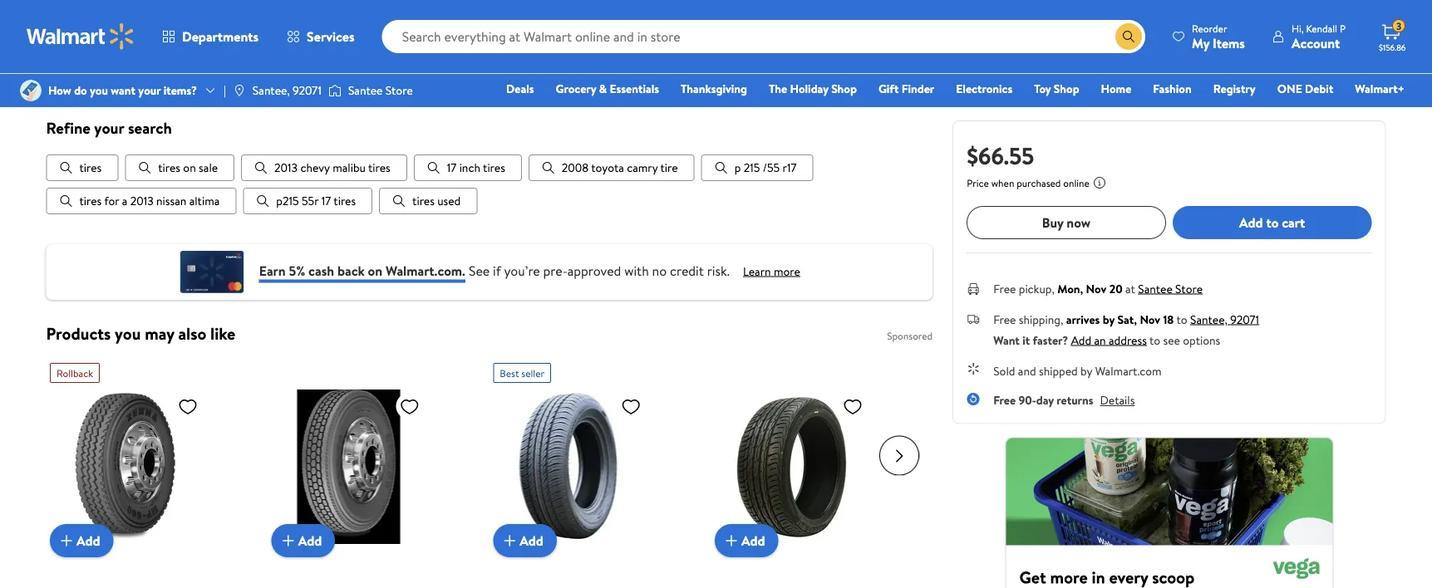 Task type: vqa. For each thing, say whether or not it's contained in the screenshot.
the left Are
no



Task type: describe. For each thing, give the bounding box(es) containing it.
1 horizontal spatial store
[[1175, 281, 1203, 297]]

toy
[[1034, 81, 1051, 97]]

tires for a 2013 nissan altima list item
[[46, 188, 236, 214]]

chemical
[[153, 42, 207, 60]]

faster?
[[1033, 332, 1068, 348]]

sold
[[993, 363, 1015, 379]]

free pickup, mon, nov 20 at santee store
[[993, 281, 1203, 297]]

gift finder link
[[871, 80, 942, 98]]

approved
[[568, 261, 621, 280]]

 image for how do you want your items?
[[20, 80, 42, 101]]

santee, 92071
[[253, 82, 322, 98]]

purchased
[[1017, 176, 1061, 190]]

chevy
[[300, 159, 330, 176]]

2 product group from the left
[[493, 356, 691, 588]]

55r
[[302, 193, 319, 209]]

add to cart image for zenna argus-uhp all season 245/45zr20 99w passenger tire image
[[721, 531, 741, 550]]

p215 55r 17 tires button
[[243, 188, 372, 214]]

the holiday shop link
[[761, 80, 864, 98]]

want
[[111, 82, 135, 98]]

0 vertical spatial santee,
[[253, 82, 290, 98]]

tires list item
[[46, 154, 118, 181]]

1 product group from the left
[[49, 356, 248, 588]]

tires left used
[[412, 193, 435, 209]]

20
[[1109, 281, 1123, 297]]

add for fullway hp108 performance p215/55r17 98w xl passenger tire image
[[519, 531, 543, 549]]

0 horizontal spatial to
[[1149, 332, 1160, 348]]

to inside button
[[1266, 213, 1279, 232]]

like
[[210, 322, 236, 345]]

and
[[1018, 363, 1036, 379]]

2013 chevy malibu tires button
[[241, 154, 407, 181]]

Walmart Site-Wide search field
[[382, 20, 1145, 53]]

fashion
[[1153, 81, 1192, 97]]

for
[[104, 193, 119, 209]]

reorder
[[1192, 21, 1227, 35]]

tires up nissan
[[158, 159, 180, 176]]

add for zenna mp-860 11r22.5 146/143n h commercial tire image
[[76, 531, 100, 549]]

add to favorites list, fullway hp108 performance p215/55r17 98w xl passenger tire image
[[621, 396, 641, 417]]

2013 inside list item
[[274, 159, 298, 176]]

tires inside button
[[79, 159, 102, 176]]

finder
[[902, 81, 934, 97]]

add to favorites list, zenna mp-860 11r22.5 146/143n h commercial tire image
[[177, 396, 197, 417]]

warnings image
[[899, 14, 919, 34]]

clear search field text image
[[1096, 30, 1109, 43]]

mon,
[[1057, 281, 1083, 297]]

on inside button
[[183, 159, 196, 176]]

grocery & essentials link
[[548, 80, 667, 98]]

my
[[1192, 34, 1210, 52]]

rollback
[[56, 366, 93, 380]]

inch
[[459, 159, 480, 176]]

0 horizontal spatial 17
[[321, 193, 331, 209]]

$66.55
[[967, 139, 1034, 172]]

next slide for products you may also like list image
[[880, 436, 919, 476]]

options
[[1183, 332, 1220, 348]]

deals link
[[499, 80, 542, 98]]

registry
[[1213, 81, 1256, 97]]

p215
[[276, 193, 299, 209]]

p215 55r 17 tires
[[276, 193, 356, 209]]

215
[[744, 159, 760, 176]]

electronics
[[956, 81, 1013, 97]]

when
[[991, 176, 1014, 190]]

free 90-day returns details
[[993, 392, 1135, 409]]

add for zenna argus-uhp all season 245/45zr20 99w passenger tire image
[[741, 531, 765, 549]]

1 vertical spatial on
[[368, 261, 382, 280]]

one debit
[[1277, 81, 1333, 97]]

 image for santee store
[[328, 82, 342, 99]]

buy now
[[1042, 213, 1091, 232]]

online
[[1063, 176, 1090, 190]]

add button for zenna dr-850 11r22.5 144/142m g tire image
[[271, 524, 335, 557]]

grocery & essentials
[[556, 81, 659, 97]]

buy now button
[[967, 206, 1166, 239]]

walmart+
[[1355, 81, 1405, 97]]

altima
[[189, 193, 220, 209]]

zenna dr-850 11r22.5 144/142m g tire image
[[271, 389, 426, 544]]

$156.86
[[1379, 42, 1406, 53]]

capital one  earn 5% cash back on walmart.com. see if you're pre-approved with no credit risk. learn more element
[[743, 262, 800, 280]]

p215 55r 17 tires list item
[[243, 188, 372, 214]]

hi, kendall p account
[[1292, 21, 1346, 52]]

0 horizontal spatial you
[[90, 82, 108, 98]]

how do you want your items?
[[48, 82, 197, 98]]

18
[[1163, 311, 1174, 327]]

walmart image
[[27, 23, 135, 50]]

tires on sale
[[158, 159, 218, 176]]

products
[[46, 322, 111, 345]]

pickup,
[[1019, 281, 1055, 297]]

santee store
[[348, 82, 413, 98]]

add button for zenna mp-860 11r22.5 146/143n h commercial tire image
[[49, 524, 113, 557]]

by for sat,
[[1103, 311, 1115, 327]]

price when purchased online
[[967, 176, 1090, 190]]

credit
[[670, 261, 704, 280]]

shipping,
[[1019, 311, 1063, 327]]

toy shop
[[1034, 81, 1079, 97]]

add to cart image for rollback
[[56, 531, 76, 550]]

5%
[[289, 261, 305, 280]]

2008 toyota camry tire
[[562, 159, 678, 176]]

cart
[[1282, 213, 1305, 232]]

registry link
[[1206, 80, 1263, 98]]

essentials
[[610, 81, 659, 97]]

tire
[[660, 159, 678, 176]]

17 inch tires
[[447, 159, 505, 176]]

by for walmart.com
[[1081, 363, 1092, 379]]

92071 inside free shipping, arrives by sat, nov 18 to santee, 92071 want it faster? add an address to see options
[[1230, 311, 1259, 327]]

add for zenna dr-850 11r22.5 144/142m g tire image
[[298, 531, 321, 549]]

a
[[122, 193, 127, 209]]

nov inside free shipping, arrives by sat, nov 18 to santee, 92071 want it faster? add an address to see options
[[1140, 311, 1160, 327]]

fashion link
[[1146, 80, 1199, 98]]

account
[[1292, 34, 1340, 52]]

tires inside list item
[[368, 159, 390, 176]]

see
[[469, 261, 490, 280]]

zenna mp-860 11r22.5 146/143n h commercial tire image
[[49, 389, 204, 544]]

services button
[[273, 17, 369, 57]]

services
[[307, 27, 355, 46]]

3
[[1396, 19, 1402, 33]]

grocery
[[556, 81, 596, 97]]

p 215 /55 r17
[[734, 159, 797, 176]]

list containing tires
[[46, 154, 933, 214]]

shipped
[[1039, 363, 1078, 379]]

0 vertical spatial nov
[[1086, 281, 1107, 297]]

add to favorites list, zenna dr-850 11r22.5 144/142m g tire image
[[399, 396, 419, 417]]

free shipping, arrives by sat, nov 18 to santee, 92071 want it faster? add an address to see options
[[993, 311, 1259, 348]]

the holiday shop
[[769, 81, 857, 97]]

17 inch tires button
[[414, 154, 522, 181]]

walmart+ link
[[1348, 80, 1412, 98]]

refine
[[46, 117, 90, 139]]

zenna argus-uhp all season 245/45zr20 99w passenger tire image
[[714, 389, 869, 544]]



Task type: locate. For each thing, give the bounding box(es) containing it.
also
[[178, 322, 206, 345]]

tires down refine your search
[[79, 159, 102, 176]]

1 horizontal spatial your
[[138, 82, 161, 98]]

17 inch tires list item
[[414, 154, 522, 181]]

store
[[385, 82, 413, 98], [1175, 281, 1203, 297]]

92071 down the services popup button
[[293, 82, 322, 98]]

one debit link
[[1270, 80, 1341, 98]]

warning
[[211, 42, 259, 60]]

tires button
[[46, 154, 118, 181]]

0 horizontal spatial store
[[385, 82, 413, 98]]

arrives
[[1066, 311, 1100, 327]]

add to cart image
[[56, 531, 76, 550], [499, 531, 519, 550]]

on
[[183, 159, 196, 176], [368, 261, 382, 280]]

add button for zenna argus-uhp all season 245/45zr20 99w passenger tire image
[[714, 524, 778, 557]]

tires left for
[[79, 193, 102, 209]]

items
[[1213, 34, 1245, 52]]

tires used list item
[[379, 188, 477, 214]]

1 vertical spatial santee
[[1138, 281, 1173, 297]]

walmart.com
[[1095, 363, 1162, 379]]

1 horizontal spatial you
[[115, 322, 141, 345]]

17 left inch
[[447, 159, 457, 176]]

2013 chevy malibu tires list item
[[241, 154, 407, 181]]

the
[[769, 81, 787, 97]]

0 vertical spatial free
[[993, 281, 1016, 297]]

2013 right a
[[130, 193, 153, 209]]

santee right at
[[1138, 281, 1173, 297]]

1 horizontal spatial  image
[[328, 82, 342, 99]]

2008 toyota camry tire list item
[[528, 154, 695, 181]]

1 vertical spatial 2013
[[130, 193, 153, 209]]

1 vertical spatial 92071
[[1230, 311, 1259, 327]]

to left see
[[1149, 332, 1160, 348]]

legal information image
[[1093, 176, 1106, 190]]

Search search field
[[382, 20, 1145, 53]]

used
[[437, 193, 461, 209]]

reorder my items
[[1192, 21, 1245, 52]]

1 add to cart image from the left
[[56, 531, 76, 550]]

search
[[128, 117, 172, 139]]

add to cart image
[[278, 531, 298, 550], [721, 531, 741, 550]]

sat,
[[1117, 311, 1137, 327]]

tires down malibu
[[334, 193, 356, 209]]

capitalone image
[[178, 251, 246, 293]]

tires on sale list item
[[125, 154, 234, 181]]

if
[[493, 261, 501, 280]]

no
[[652, 261, 667, 280]]

add inside free shipping, arrives by sat, nov 18 to santee, 92071 want it faster? add an address to see options
[[1071, 332, 1091, 348]]

1 vertical spatial nov
[[1140, 311, 1160, 327]]

thanksgiving
[[681, 81, 747, 97]]

1 horizontal spatial nov
[[1140, 311, 1160, 327]]

thanksgiving link
[[673, 80, 755, 98]]

0 horizontal spatial 2013
[[130, 193, 153, 209]]

free inside free shipping, arrives by sat, nov 18 to santee, 92071 want it faster? add an address to see options
[[993, 311, 1016, 327]]

1 horizontal spatial santee
[[1138, 281, 1173, 297]]

add to cart
[[1239, 213, 1305, 232]]

tires right inch
[[483, 159, 505, 176]]

0 vertical spatial 92071
[[293, 82, 322, 98]]

on right 'back'
[[368, 261, 382, 280]]

3 free from the top
[[993, 392, 1016, 409]]

1 vertical spatial by
[[1081, 363, 1092, 379]]

1 vertical spatial free
[[993, 311, 1016, 327]]

to left cart on the right of page
[[1266, 213, 1279, 232]]

 image
[[233, 84, 246, 97]]

add to cart button
[[1173, 206, 1372, 239]]

home link
[[1093, 80, 1139, 98]]

sale
[[199, 159, 218, 176]]

free up want
[[993, 311, 1016, 327]]

free left pickup,
[[993, 281, 1016, 297]]

1 vertical spatial you
[[115, 322, 141, 345]]

your down how do you want your items?
[[94, 117, 124, 139]]

home
[[1101, 81, 1131, 97]]

with
[[624, 261, 649, 280]]

tires
[[79, 159, 102, 176], [158, 159, 180, 176], [368, 159, 390, 176], [483, 159, 505, 176], [79, 193, 102, 209], [334, 193, 356, 209], [412, 193, 435, 209]]

2013 left 'chevy'
[[274, 159, 298, 176]]

by
[[1103, 311, 1115, 327], [1081, 363, 1092, 379]]

to right 18
[[1177, 311, 1187, 327]]

price
[[967, 176, 989, 190]]

state
[[120, 42, 150, 60]]

earn 5% cash back on walmart.com. see if you're pre-approved with no credit risk.
[[259, 261, 730, 280]]

0 vertical spatial 17
[[447, 159, 457, 176]]

camry
[[627, 159, 658, 176]]

4 add button from the left
[[714, 524, 778, 557]]

p 215 /55 r17 button
[[701, 154, 813, 181]]

3 add button from the left
[[493, 524, 556, 557]]

1 horizontal spatial product group
[[493, 356, 691, 588]]

santee, down text
[[253, 82, 290, 98]]

1 horizontal spatial by
[[1103, 311, 1115, 327]]

add an address button
[[1071, 332, 1147, 348]]

0 horizontal spatial on
[[183, 159, 196, 176]]

0 vertical spatial to
[[1266, 213, 1279, 232]]

santee store button
[[1138, 281, 1203, 297]]

by left sat,
[[1103, 311, 1115, 327]]

california state chemical warning text none
[[59, 42, 286, 81]]

1 horizontal spatial to
[[1177, 311, 1187, 327]]

santee down the services
[[348, 82, 383, 98]]

2013 chevy malibu tires
[[274, 159, 390, 176]]

free for free 90-day returns details
[[993, 392, 1016, 409]]

you left may on the left bottom of the page
[[115, 322, 141, 345]]

one
[[1277, 81, 1302, 97]]

2 vertical spatial to
[[1149, 332, 1160, 348]]

92071 right 18
[[1230, 311, 1259, 327]]

santee, up options
[[1190, 311, 1228, 327]]

nov left 18
[[1140, 311, 1160, 327]]

returns
[[1057, 392, 1093, 409]]

1 vertical spatial to
[[1177, 311, 1187, 327]]

it
[[1022, 332, 1030, 348]]

tires on sale button
[[125, 154, 234, 181]]

1 horizontal spatial add to cart image
[[721, 531, 741, 550]]

seller
[[521, 366, 544, 380]]

add to cart image for best seller
[[499, 531, 519, 550]]

free for free shipping, arrives by sat, nov 18 to santee, 92071 want it faster? add an address to see options
[[993, 311, 1016, 327]]

product group
[[49, 356, 248, 588], [493, 356, 691, 588]]

0 vertical spatial santee
[[348, 82, 383, 98]]

departments button
[[148, 17, 273, 57]]

buy
[[1042, 213, 1063, 232]]

0 vertical spatial store
[[385, 82, 413, 98]]

0 vertical spatial 2013
[[274, 159, 298, 176]]

2 add to cart image from the left
[[499, 531, 519, 550]]

0 horizontal spatial santee,
[[253, 82, 290, 98]]

free for free pickup, mon, nov 20 at santee store
[[993, 281, 1016, 297]]

0 horizontal spatial  image
[[20, 80, 42, 101]]

1 vertical spatial 17
[[321, 193, 331, 209]]

details
[[1100, 392, 1135, 409]]

 image left how on the left of the page
[[20, 80, 42, 101]]

1 shop from the left
[[831, 81, 857, 97]]

1 vertical spatial store
[[1175, 281, 1203, 297]]

 image left santee store
[[328, 82, 342, 99]]

best
[[499, 366, 519, 380]]

&
[[599, 81, 607, 97]]

your right want
[[138, 82, 161, 98]]

1 vertical spatial your
[[94, 117, 124, 139]]

0 horizontal spatial by
[[1081, 363, 1092, 379]]

nov left 20
[[1086, 281, 1107, 297]]

refine your search
[[46, 117, 172, 139]]

more
[[774, 263, 800, 279]]

tires used
[[412, 193, 461, 209]]

santee, inside free shipping, arrives by sat, nov 18 to santee, 92071 want it faster? add an address to see options
[[1190, 311, 1228, 327]]

fullway hp108 performance p215/55r17 98w xl passenger tire image
[[493, 389, 647, 544]]

0 horizontal spatial your
[[94, 117, 124, 139]]

2 vertical spatial free
[[993, 392, 1016, 409]]

2 shop from the left
[[1054, 81, 1079, 97]]

1 add to cart image from the left
[[278, 531, 298, 550]]

0 vertical spatial on
[[183, 159, 196, 176]]

list
[[46, 154, 933, 214]]

nov
[[1086, 281, 1107, 297], [1140, 311, 1160, 327]]

on left the sale
[[183, 159, 196, 176]]

an
[[1094, 332, 1106, 348]]

0 horizontal spatial product group
[[49, 356, 248, 588]]

1 horizontal spatial shop
[[1054, 81, 1079, 97]]

sold and shipped by walmart.com
[[993, 363, 1162, 379]]

details button
[[1100, 392, 1135, 409]]

17
[[447, 159, 457, 176], [321, 193, 331, 209]]

1 horizontal spatial on
[[368, 261, 382, 280]]

add to cart image for zenna dr-850 11r22.5 144/142m g tire image
[[278, 531, 298, 550]]

warnings
[[59, 9, 112, 27]]

2 add button from the left
[[271, 524, 335, 557]]

holiday
[[790, 81, 828, 97]]

2 add to cart image from the left
[[721, 531, 741, 550]]

1 horizontal spatial 2013
[[274, 159, 298, 176]]

add button for fullway hp108 performance p215/55r17 98w xl passenger tire image
[[493, 524, 556, 557]]

0 horizontal spatial santee
[[348, 82, 383, 98]]

17 right 55r
[[321, 193, 331, 209]]

1 horizontal spatial 17
[[447, 159, 457, 176]]

 image
[[20, 80, 42, 101], [328, 82, 342, 99]]

0 vertical spatial by
[[1103, 311, 1115, 327]]

day
[[1036, 392, 1054, 409]]

at
[[1125, 281, 1135, 297]]

add to favorites list, zenna argus-uhp all season 245/45zr20 99w passenger tire image
[[842, 396, 862, 417]]

free left 90-
[[993, 392, 1016, 409]]

by right shipped
[[1081, 363, 1092, 379]]

text
[[262, 42, 286, 60]]

2013
[[274, 159, 298, 176], [130, 193, 153, 209]]

now
[[1067, 213, 1091, 232]]

0 horizontal spatial nov
[[1086, 281, 1107, 297]]

0 vertical spatial you
[[90, 82, 108, 98]]

malibu
[[333, 159, 366, 176]]

2008
[[562, 159, 589, 176]]

to
[[1266, 213, 1279, 232], [1177, 311, 1187, 327], [1149, 332, 1160, 348]]

1 add button from the left
[[49, 524, 113, 557]]

0 horizontal spatial add to cart image
[[56, 531, 76, 550]]

address
[[1109, 332, 1147, 348]]

2 horizontal spatial to
[[1266, 213, 1279, 232]]

debit
[[1305, 81, 1333, 97]]

2013 inside list item
[[130, 193, 153, 209]]

shop right 'toy'
[[1054, 81, 1079, 97]]

1 horizontal spatial 92071
[[1230, 311, 1259, 327]]

shop right holiday
[[831, 81, 857, 97]]

by inside free shipping, arrives by sat, nov 18 to santee, 92071 want it faster? add an address to see options
[[1103, 311, 1115, 327]]

search icon image
[[1122, 30, 1135, 43]]

|
[[224, 82, 226, 98]]

0 vertical spatial your
[[138, 82, 161, 98]]

0 horizontal spatial add to cart image
[[278, 531, 298, 550]]

california
[[59, 42, 116, 60]]

learn more
[[743, 263, 800, 279]]

you right do
[[90, 82, 108, 98]]

tires for a 2013 nissan altima button
[[46, 188, 236, 214]]

1 horizontal spatial add to cart image
[[499, 531, 519, 550]]

items?
[[163, 82, 197, 98]]

walmart.com.
[[386, 261, 465, 280]]

sponsored
[[887, 329, 933, 343]]

p
[[1340, 21, 1346, 35]]

tires right malibu
[[368, 159, 390, 176]]

products you may also like
[[46, 322, 236, 345]]

0 horizontal spatial shop
[[831, 81, 857, 97]]

0 horizontal spatial 92071
[[293, 82, 322, 98]]

1 vertical spatial santee,
[[1190, 311, 1228, 327]]

p 215 /55 r17 list item
[[701, 154, 813, 181]]

2 free from the top
[[993, 311, 1016, 327]]

none
[[59, 65, 87, 81]]

1 free from the top
[[993, 281, 1016, 297]]

1 horizontal spatial santee,
[[1190, 311, 1228, 327]]



